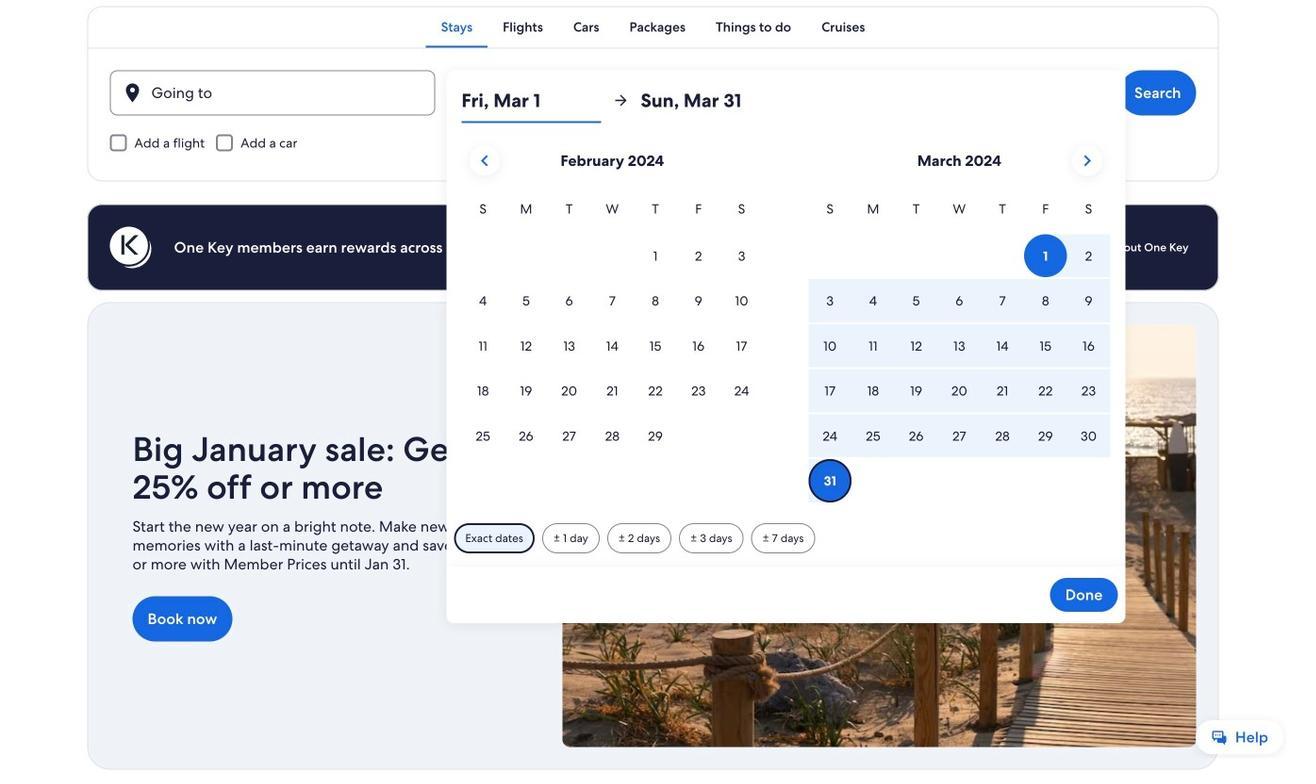 Task type: vqa. For each thing, say whether or not it's contained in the screenshot.
PREVIOUS MONTH image
yes



Task type: describe. For each thing, give the bounding box(es) containing it.
february 2024 element
[[462, 199, 763, 460]]

directional image
[[612, 92, 629, 109]]

next month image
[[1076, 149, 1099, 172]]

previous month image
[[473, 149, 496, 172]]



Task type: locate. For each thing, give the bounding box(es) containing it.
application
[[462, 138, 1110, 505]]

march 2024 element
[[809, 199, 1110, 505]]

tab list
[[87, 6, 1219, 48]]



